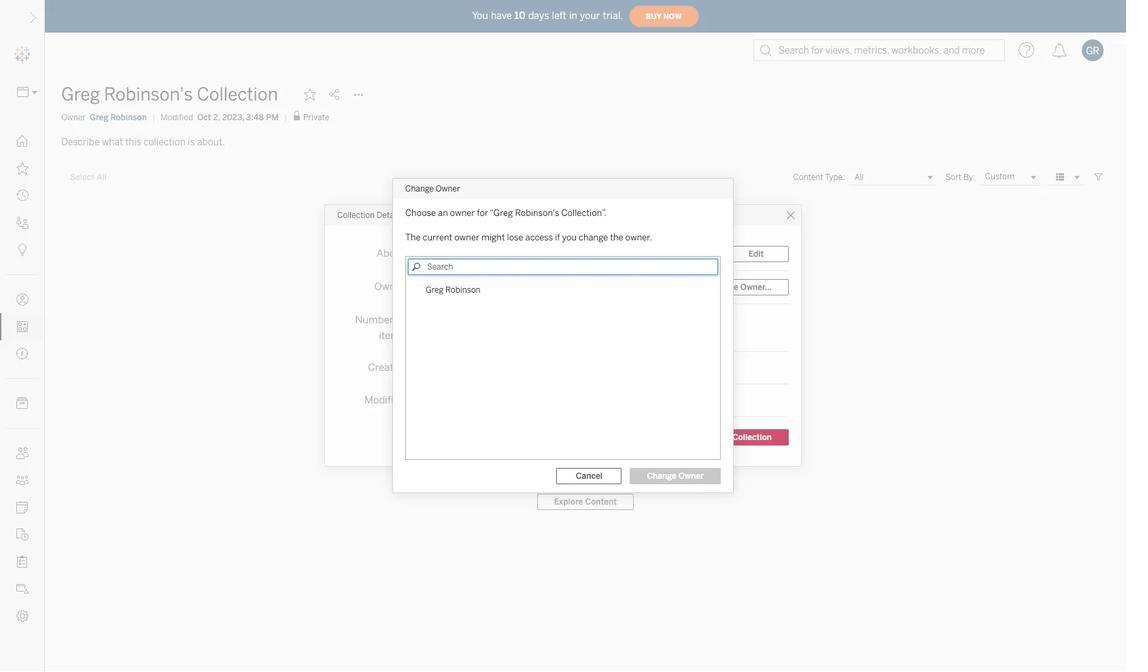 Task type: describe. For each thing, give the bounding box(es) containing it.
collection inside button
[[732, 433, 772, 443]]

select all
[[70, 173, 107, 182]]

delete
[[705, 433, 730, 443]]

delete collection
[[705, 433, 772, 443]]

0 horizontal spatial change owner
[[405, 184, 460, 194]]

content
[[413, 454, 447, 465]]

data.
[[644, 454, 666, 465]]

by
[[788, 454, 798, 465]]

collection details
[[337, 211, 402, 220]]

owner greg robinson | modified oct 2, 2023, 3:48 pm |
[[61, 113, 287, 122]]

the current owner might lose access if you change the owner.
[[405, 233, 652, 243]]

cancel
[[576, 472, 602, 481]]

days
[[528, 10, 549, 21]]

the inside change owner dialog
[[610, 233, 623, 243]]

0 vertical spatial add
[[668, 454, 686, 465]]

about.
[[197, 137, 225, 149]]

robinson inside change owner dialog
[[445, 286, 480, 295]]

change owner inside change owner button
[[647, 472, 704, 481]]

change owner dialog
[[393, 179, 733, 493]]

collections
[[537, 466, 585, 477]]

home image
[[16, 135, 29, 148]]

trial.
[[603, 10, 623, 21]]

1 horizontal spatial collection
[[337, 211, 375, 220]]

owner up describe
[[61, 113, 86, 122]]

collections image
[[16, 321, 29, 333]]

organize content in a collection for quick access to meaningful data. add items to this collection by selecting add to collections from the actions (...) menu.
[[373, 454, 798, 477]]

greg robinson link for greg robinson's collection
[[90, 111, 147, 123]]

choose an owner for "greg robinson's collection".
[[405, 208, 607, 218]]

type:
[[825, 173, 845, 182]]

owner up an
[[436, 184, 460, 194]]

about
[[377, 248, 405, 260]]

owner.
[[625, 233, 652, 243]]

2023,
[[222, 113, 244, 122]]

3:48
[[246, 113, 264, 122]]

greg robinson inside change owner dialog
[[426, 286, 480, 295]]

settings image
[[16, 611, 29, 623]]

2 horizontal spatial collection
[[744, 454, 786, 465]]

change owner button
[[630, 469, 721, 485]]

select
[[70, 173, 95, 182]]

cancel button
[[557, 469, 622, 485]]

recents image
[[16, 190, 29, 202]]

content inside button
[[585, 498, 617, 507]]

modified inside collection details dialog
[[364, 394, 405, 407]]

2 horizontal spatial to
[[714, 454, 723, 465]]

delete collection button
[[688, 430, 789, 446]]

access inside organize content in a collection for quick access to meaningful data. add items to this collection by selecting add to collections from the actions (...) menu.
[[551, 454, 580, 465]]

navigation panel element
[[0, 41, 44, 630]]

collection details dialog
[[325, 205, 801, 466]]

greg robinson's collection
[[61, 84, 278, 105]]

change owner…
[[709, 283, 772, 292]]

might
[[481, 233, 505, 243]]

greg robinson inside collection details dialog
[[418, 282, 477, 292]]

select all button
[[61, 169, 115, 186]]

0 vertical spatial content
[[793, 173, 823, 182]]

a
[[459, 454, 464, 465]]

you
[[472, 10, 488, 21]]

0 horizontal spatial change
[[405, 184, 434, 194]]

describe what this collection is about.
[[61, 137, 225, 149]]

edit
[[748, 250, 764, 259]]

sort
[[946, 173, 962, 182]]

you have 10 days left in your trial.
[[472, 10, 623, 21]]

access inside change owner dialog
[[525, 233, 553, 243]]

0 vertical spatial this
[[125, 137, 141, 149]]

buy now button
[[629, 5, 699, 27]]

describe
[[61, 137, 100, 149]]

private
[[303, 113, 329, 122]]

2 | from the left
[[284, 113, 287, 122]]

an
[[438, 208, 448, 218]]

0 horizontal spatial to
[[525, 466, 534, 477]]

have
[[491, 10, 512, 21]]

choose
[[405, 208, 436, 218]]

buy now
[[646, 12, 682, 21]]

organize
[[373, 454, 411, 465]]

recommendations image
[[16, 244, 29, 256]]

greg inside change owner dialog
[[426, 286, 444, 295]]



Task type: vqa. For each thing, say whether or not it's contained in the screenshot.
the left for
yes



Task type: locate. For each thing, give the bounding box(es) containing it.
2 vertical spatial collection
[[732, 433, 772, 443]]

1 horizontal spatial content
[[793, 173, 823, 182]]

1 vertical spatial change owner
[[647, 472, 704, 481]]

change owner down data.
[[647, 472, 704, 481]]

explore content button
[[537, 494, 634, 511]]

1 vertical spatial collection
[[337, 211, 375, 220]]

1 vertical spatial this
[[725, 454, 741, 465]]

0 vertical spatial the
[[610, 233, 623, 243]]

change owner… button
[[692, 279, 789, 296]]

explore image
[[16, 348, 29, 360]]

content type:
[[793, 173, 845, 182]]

0 horizontal spatial content
[[585, 498, 617, 507]]

collection left is
[[144, 137, 186, 149]]

if
[[555, 233, 560, 243]]

1 horizontal spatial this
[[725, 454, 741, 465]]

number
[[355, 314, 394, 326]]

what
[[102, 137, 123, 149]]

owner…
[[740, 283, 772, 292]]

1 horizontal spatial |
[[284, 113, 287, 122]]

for inside change owner dialog
[[477, 208, 488, 218]]

robinson
[[110, 113, 147, 122], [439, 282, 477, 292], [445, 286, 480, 295]]

1 vertical spatial items
[[688, 454, 712, 465]]

1 vertical spatial modified
[[364, 394, 405, 407]]

to down quick
[[525, 466, 534, 477]]

modified
[[161, 113, 193, 122], [364, 394, 405, 407]]

for inside organize content in a collection for quick access to meaningful data. add items to this collection by selecting add to collections from the actions (...) menu.
[[511, 454, 523, 465]]

items
[[379, 330, 405, 342], [688, 454, 712, 465]]

all
[[96, 173, 107, 182]]

0 horizontal spatial greg robinson link
[[90, 111, 147, 123]]

the inside organize content in a collection for quick access to meaningful data. add items to this collection by selecting add to collections from the actions (...) menu.
[[610, 466, 624, 477]]

1 vertical spatial greg robinson link
[[417, 282, 477, 292]]

2,
[[213, 113, 220, 122]]

the left owner.
[[610, 233, 623, 243]]

oct
[[197, 113, 211, 122]]

1 vertical spatial robinson's
[[515, 208, 559, 218]]

1 vertical spatial add
[[506, 466, 523, 477]]

left
[[552, 10, 567, 21]]

1 vertical spatial change
[[709, 283, 738, 292]]

0 vertical spatial greg robinson link
[[90, 111, 147, 123]]

owner for might
[[454, 233, 480, 243]]

0 horizontal spatial items
[[379, 330, 405, 342]]

1 vertical spatial the
[[610, 466, 624, 477]]

0 vertical spatial change owner
[[405, 184, 460, 194]]

robinson's
[[104, 84, 193, 105], [515, 208, 559, 218]]

1 horizontal spatial in
[[569, 10, 577, 21]]

0 vertical spatial access
[[525, 233, 553, 243]]

pm
[[266, 113, 279, 122]]

2 vertical spatial change
[[647, 472, 677, 481]]

collection up 2023,
[[197, 84, 278, 105]]

users image
[[16, 447, 29, 460]]

1 vertical spatial in
[[449, 454, 457, 465]]

the down meaningful
[[610, 466, 624, 477]]

1 horizontal spatial add
[[668, 454, 686, 465]]

in left a
[[449, 454, 457, 465]]

Search text field
[[408, 259, 718, 275]]

0 horizontal spatial robinson's
[[104, 84, 193, 105]]

0 horizontal spatial add
[[506, 466, 523, 477]]

0 vertical spatial robinson's
[[104, 84, 193, 105]]

1 horizontal spatial robinson's
[[515, 208, 559, 218]]

edit button
[[724, 246, 789, 262]]

collection right delete
[[732, 433, 772, 443]]

change owner up an
[[405, 184, 460, 194]]

change left owner…
[[709, 283, 738, 292]]

for left "greg
[[477, 208, 488, 218]]

explore
[[554, 498, 583, 507]]

tasks image
[[16, 556, 29, 568]]

1 horizontal spatial change owner
[[647, 472, 704, 481]]

items inside number of items
[[379, 330, 405, 342]]

lose
[[507, 233, 523, 243]]

greg robinson
[[418, 282, 477, 292], [426, 286, 480, 295]]

in inside organize content in a collection for quick access to meaningful data. add items to this collection by selecting add to collections from the actions (...) menu.
[[449, 454, 457, 465]]

2 horizontal spatial change
[[709, 283, 738, 292]]

0 vertical spatial owner
[[450, 208, 475, 218]]

this right what
[[125, 137, 141, 149]]

number of items
[[355, 314, 405, 342]]

quick
[[525, 454, 548, 465]]

greg robinson link inside collection details dialog
[[417, 282, 477, 292]]

created
[[368, 362, 405, 374]]

1 horizontal spatial change
[[647, 472, 677, 481]]

1 horizontal spatial modified
[[364, 394, 405, 407]]

greg robinson link up what
[[90, 111, 147, 123]]

the
[[610, 233, 623, 243], [610, 466, 624, 477]]

change
[[579, 233, 608, 243]]

greg
[[61, 84, 100, 105], [90, 113, 108, 122], [418, 282, 437, 292], [426, 286, 444, 295]]

this inside organize content in a collection for quick access to meaningful data. add items to this collection by selecting add to collections from the actions (...) menu.
[[725, 454, 741, 465]]

| up describe what this collection is about.
[[152, 113, 155, 122]]

0 horizontal spatial in
[[449, 454, 457, 465]]

jobs image
[[16, 529, 29, 541]]

collection left details at the left
[[337, 211, 375, 220]]

owner inside button
[[679, 472, 704, 481]]

collection
[[144, 137, 186, 149], [466, 454, 508, 465], [744, 454, 786, 465]]

change inside collection details dialog
[[709, 283, 738, 292]]

collection".
[[561, 208, 607, 218]]

collection up selecting
[[466, 454, 508, 465]]

this down delete collection
[[725, 454, 741, 465]]

1 vertical spatial access
[[551, 454, 580, 465]]

access left if
[[525, 233, 553, 243]]

from
[[587, 466, 608, 477]]

is
[[188, 137, 195, 149]]

"greg
[[490, 208, 513, 218]]

1 vertical spatial content
[[585, 498, 617, 507]]

sort by:
[[946, 173, 976, 182]]

shared with me image
[[16, 217, 29, 229]]

personal space image
[[16, 294, 29, 306]]

0 horizontal spatial collection
[[144, 137, 186, 149]]

greg robinson link for about
[[417, 282, 477, 292]]

owner left might
[[454, 233, 480, 243]]

|
[[152, 113, 155, 122], [284, 113, 287, 122]]

now
[[663, 12, 682, 21]]

items up menu.
[[688, 454, 712, 465]]

collection
[[197, 84, 278, 105], [337, 211, 375, 220], [732, 433, 772, 443]]

0 horizontal spatial |
[[152, 113, 155, 122]]

owner for for
[[450, 208, 475, 218]]

groups image
[[16, 475, 29, 487]]

modified down "greg robinson's collection"
[[161, 113, 193, 122]]

content left type:
[[793, 173, 823, 182]]

greg robinson link down current
[[417, 282, 477, 292]]

external assets image
[[16, 398, 29, 410]]

1 horizontal spatial collection
[[466, 454, 508, 465]]

(...)
[[661, 466, 677, 477]]

your
[[580, 10, 600, 21]]

10
[[515, 10, 526, 21]]

owner inside collection details dialog
[[374, 281, 405, 293]]

change
[[405, 184, 434, 194], [709, 283, 738, 292], [647, 472, 677, 481]]

0 vertical spatial items
[[379, 330, 405, 342]]

0 horizontal spatial for
[[477, 208, 488, 218]]

owner right an
[[450, 208, 475, 218]]

greg inside collection details dialog
[[418, 282, 437, 292]]

0 vertical spatial for
[[477, 208, 488, 218]]

current
[[423, 233, 452, 243]]

1 horizontal spatial greg robinson link
[[417, 282, 477, 292]]

owner down about
[[374, 281, 405, 293]]

greg robinson link
[[90, 111, 147, 123], [417, 282, 477, 292]]

selecting
[[465, 466, 504, 477]]

items down of
[[379, 330, 405, 342]]

to
[[583, 454, 591, 465], [714, 454, 723, 465], [525, 466, 534, 477]]

schedules image
[[16, 502, 29, 514]]

1 the from the top
[[610, 233, 623, 243]]

0 vertical spatial in
[[569, 10, 577, 21]]

site status image
[[16, 583, 29, 596]]

0 horizontal spatial this
[[125, 137, 141, 149]]

0 horizontal spatial collection
[[197, 84, 278, 105]]

by:
[[963, 173, 976, 182]]

favorites image
[[16, 163, 29, 175]]

to up from at the right
[[583, 454, 591, 465]]

buy
[[646, 12, 661, 21]]

explore content
[[554, 498, 617, 507]]

content down 'cancel' button
[[585, 498, 617, 507]]

robinson inside collection details dialog
[[439, 282, 477, 292]]

for left quick
[[511, 454, 523, 465]]

0 vertical spatial collection
[[197, 84, 278, 105]]

change for change owner… button
[[709, 283, 738, 292]]

owner
[[61, 113, 86, 122], [436, 184, 460, 194], [374, 281, 405, 293], [679, 472, 704, 481]]

add up (...)
[[668, 454, 686, 465]]

1 horizontal spatial items
[[688, 454, 712, 465]]

owner right (...)
[[679, 472, 704, 481]]

to down delete
[[714, 454, 723, 465]]

robinson's inside change owner dialog
[[515, 208, 559, 218]]

in right left
[[569, 10, 577, 21]]

add
[[668, 454, 686, 465], [506, 466, 523, 477]]

0 horizontal spatial modified
[[161, 113, 193, 122]]

actions
[[626, 466, 659, 477]]

1 horizontal spatial for
[[511, 454, 523, 465]]

0 vertical spatial change
[[405, 184, 434, 194]]

1 vertical spatial owner
[[454, 233, 480, 243]]

1 horizontal spatial to
[[583, 454, 591, 465]]

change for change owner button
[[647, 472, 677, 481]]

change owner
[[405, 184, 460, 194], [647, 472, 704, 481]]

1 | from the left
[[152, 113, 155, 122]]

you
[[562, 233, 577, 243]]

content
[[793, 173, 823, 182], [585, 498, 617, 507]]

meaningful
[[594, 454, 642, 465]]

change down data.
[[647, 472, 677, 481]]

of
[[396, 314, 405, 326]]

2 horizontal spatial collection
[[732, 433, 772, 443]]

access up collections
[[551, 454, 580, 465]]

modified down created
[[364, 394, 405, 407]]

collection left "by"
[[744, 454, 786, 465]]

2 the from the top
[[610, 466, 624, 477]]

main navigation. press the up and down arrow keys to access links. element
[[0, 128, 44, 630]]

owner
[[450, 208, 475, 218], [454, 233, 480, 243]]

change up choose
[[405, 184, 434, 194]]

robinson's up owner greg robinson | modified oct 2, 2023, 3:48 pm |
[[104, 84, 193, 105]]

menu.
[[679, 466, 706, 477]]

access
[[525, 233, 553, 243], [551, 454, 580, 465]]

items inside organize content in a collection for quick access to meaningful data. add items to this collection by selecting add to collections from the actions (...) menu.
[[688, 454, 712, 465]]

for
[[477, 208, 488, 218], [511, 454, 523, 465]]

| right pm
[[284, 113, 287, 122]]

0 vertical spatial modified
[[161, 113, 193, 122]]

the
[[405, 233, 421, 243]]

add right selecting
[[506, 466, 523, 477]]

details
[[377, 211, 402, 220]]

robinson's up the current owner might lose access if you change the owner.
[[515, 208, 559, 218]]

1 vertical spatial for
[[511, 454, 523, 465]]



